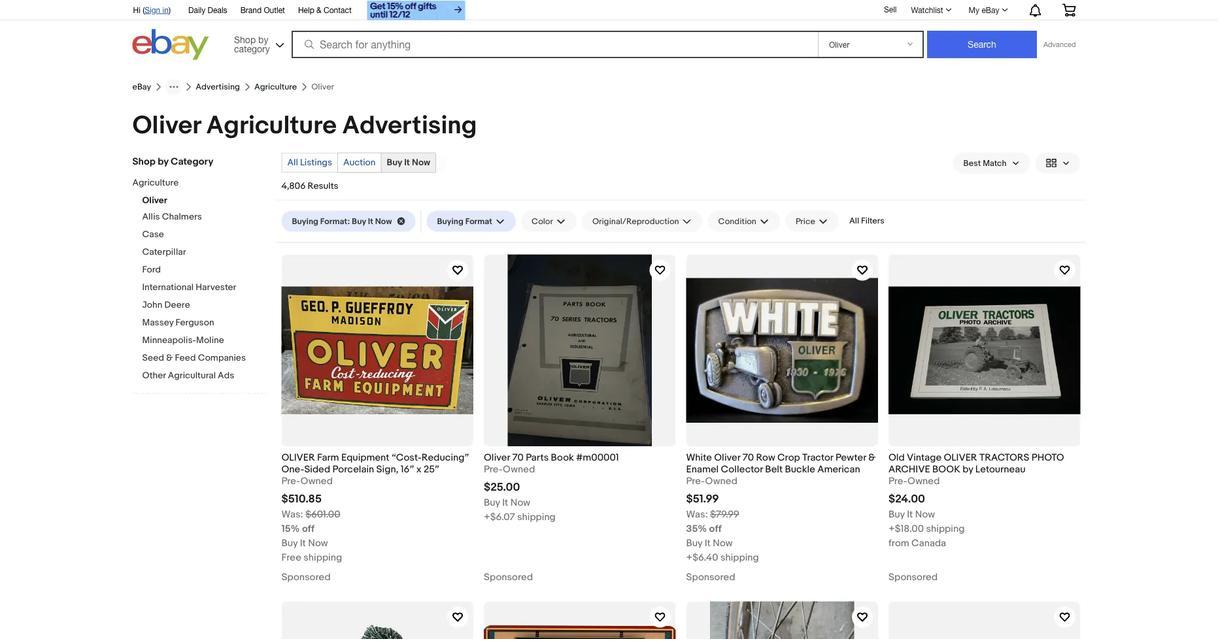 Task type: describe. For each thing, give the bounding box(es) containing it.
archive
[[889, 464, 931, 476]]

x
[[417, 464, 422, 476]]

oliver 70 parts book #m00001 link
[[484, 452, 676, 464]]

buy inside oliver 70 parts book #m00001 pre-owned $25.00 buy it now +$6.07 shipping
[[484, 497, 500, 509]]

vintage
[[907, 452, 942, 464]]

15%
[[282, 524, 300, 535]]

white oliver 70 row crop tractor pewter & enamel collector belt buckle american image
[[687, 255, 879, 447]]

old vintage oliver tractors photo archive book by letourneau image
[[889, 255, 1081, 447]]

agriculture oliver allis chalmers case caterpillar ford international harvester john deere massey ferguson minneapolis-moline seed & feed companies other agricultural ads
[[132, 178, 246, 382]]

it inside the oliver farm equipment "cost-reducing" one-sided porcelain sign, 16" x 25" pre-owned $510.85 was: $601.00 15% off buy it now free shipping
[[300, 538, 306, 550]]

case link
[[142, 229, 267, 242]]

0 vertical spatial advertising
[[196, 82, 240, 92]]

in
[[163, 5, 169, 14]]

pre- inside oliver 70 parts book #m00001 pre-owned $25.00 buy it now +$6.07 shipping
[[484, 464, 503, 476]]

+$6.40
[[687, 552, 719, 564]]

sponsored for $24.00
[[889, 572, 938, 584]]

it inside old vintage oliver tractors photo archive book by letourneau pre-owned $24.00 buy it now +$18.00 shipping from canada
[[908, 509, 914, 521]]

+$6.07
[[484, 512, 515, 524]]

it inside oliver 70 parts book #m00001 pre-owned $25.00 buy it now +$6.07 shipping
[[503, 497, 509, 509]]

caterpillar link
[[142, 247, 267, 259]]

one-
[[282, 464, 304, 476]]

collector
[[721, 464, 763, 476]]

owned inside oliver 70 parts book #m00001 pre-owned $25.00 buy it now +$6.07 shipping
[[503, 464, 535, 476]]

original/reproduction
[[593, 216, 680, 227]]

white oliver 70 row crop tractor pewter & enamel collector belt buckle american link
[[687, 452, 879, 476]]

ebay link
[[132, 82, 151, 92]]

feed
[[175, 353, 196, 364]]

$51.99
[[687, 493, 720, 507]]

it inside "link"
[[404, 157, 410, 168]]

70 inside the white oliver 70 row crop tractor pewter & enamel collector belt buckle american pre-owned $51.99 was: $79.99 35% off buy it now +$6.40 shipping
[[743, 452, 754, 464]]

my
[[969, 5, 980, 14]]

oliver agriculture advertising
[[132, 111, 477, 141]]

oliver 70 parts book #m00001 image
[[484, 255, 676, 447]]

format:
[[320, 216, 350, 227]]

caterpillar
[[142, 247, 186, 258]]

now inside the oliver farm equipment "cost-reducing" one-sided porcelain sign, 16" x 25" pre-owned $510.85 was: $601.00 15% off buy it now free shipping
[[308, 538, 328, 550]]

now right "format:" at the top
[[375, 216, 392, 227]]

john
[[142, 300, 162, 311]]

pre- inside the white oliver 70 row crop tractor pewter & enamel collector belt buckle american pre-owned $51.99 was: $79.99 35% off buy it now +$6.40 shipping
[[687, 476, 706, 488]]

sell
[[885, 5, 897, 14]]

$79.99
[[711, 509, 740, 521]]

agriculture for agriculture
[[254, 82, 297, 92]]

brand outlet link
[[241, 3, 285, 18]]

agricultural
[[168, 371, 216, 382]]

1 vertical spatial ebay
[[132, 82, 151, 92]]

get an extra 15% off image
[[367, 1, 466, 20]]

condition
[[719, 216, 757, 227]]

from
[[889, 538, 910, 550]]

tractors
[[980, 452, 1030, 464]]

best
[[964, 158, 982, 168]]

watchlist
[[912, 5, 944, 14]]

ford link
[[142, 265, 267, 277]]

massey
[[142, 318, 174, 329]]

account navigation
[[126, 0, 1086, 22]]

all filters
[[850, 216, 885, 226]]

sponsored for $51.99
[[687, 572, 736, 584]]

crop
[[778, 452, 801, 464]]

book
[[551, 452, 574, 464]]

buying for buying format
[[437, 216, 464, 227]]

reducing"
[[422, 452, 469, 464]]

free
[[282, 552, 302, 564]]

massey ferguson link
[[142, 318, 267, 330]]

ads
[[218, 371, 234, 382]]

harvester
[[196, 282, 236, 293]]

35%
[[687, 524, 707, 535]]

white oliver 70 row crop tractor pewter & enamel collector belt buckle american pre-owned $51.99 was: $79.99 35% off buy it now +$6.40 shipping
[[687, 452, 876, 564]]

match
[[983, 158, 1007, 168]]

sign
[[145, 5, 160, 14]]

book
[[933, 464, 961, 476]]

sign in link
[[145, 5, 169, 14]]

(
[[143, 5, 145, 14]]

belt
[[766, 464, 783, 476]]

companies
[[198, 353, 246, 364]]

all listings
[[288, 157, 332, 168]]

seed
[[142, 353, 164, 364]]

sponsored for $510.85
[[282, 572, 331, 584]]

my ebay link
[[962, 2, 1014, 18]]

pewter
[[836, 452, 867, 464]]

allis chalmers link
[[142, 212, 267, 224]]

other
[[142, 371, 166, 382]]

70 inside oliver 70 parts book #m00001 pre-owned $25.00 buy it now +$6.07 shipping
[[513, 452, 524, 464]]

all for all listings
[[288, 157, 298, 168]]

shop for shop by category
[[132, 156, 156, 168]]

buckle
[[785, 464, 816, 476]]

1 vertical spatial agriculture
[[206, 111, 337, 141]]

ford
[[142, 265, 161, 276]]

now inside the white oliver 70 row crop tractor pewter & enamel collector belt buckle american pre-owned $51.99 was: $79.99 35% off buy it now +$6.40 shipping
[[713, 538, 733, 550]]

price
[[796, 216, 816, 227]]

parts
[[526, 452, 549, 464]]

$510.85
[[282, 493, 322, 507]]

& inside the white oliver 70 row crop tractor pewter & enamel collector belt buckle american pre-owned $51.99 was: $79.99 35% off buy it now +$6.40 shipping
[[869, 452, 876, 464]]

now inside oliver 70 parts book #m00001 pre-owned $25.00 buy it now +$6.07 shipping
[[511, 497, 531, 509]]

price button
[[786, 211, 839, 232]]

outlet
[[264, 5, 285, 14]]

row
[[757, 452, 776, 464]]

letourneau
[[976, 464, 1026, 476]]

1 vertical spatial agriculture link
[[132, 178, 257, 190]]

agriculture for agriculture oliver allis chalmers case caterpillar ford international harvester john deere massey ferguson minneapolis-moline seed & feed companies other agricultural ads
[[132, 178, 179, 189]]

oliver farm equipment "cost-reducing" one-sided porcelain sign, 16" x 25" image
[[282, 255, 474, 447]]

it right "format:" at the top
[[368, 216, 373, 227]]

sponsored for $25.00
[[484, 572, 533, 584]]

oliver farm equipment "cost-reducing" one-sided porcelain sign, 16" x 25" pre-owned $510.85 was: $601.00 15% off buy it now free shipping
[[282, 452, 469, 564]]

sided
[[304, 464, 331, 476]]

"cost-
[[392, 452, 422, 464]]

shipping inside oliver 70 parts book #m00001 pre-owned $25.00 buy it now +$6.07 shipping
[[517, 512, 556, 524]]



Task type: vqa. For each thing, say whether or not it's contained in the screenshot.
"Your shopping cart" image
yes



Task type: locate. For each thing, give the bounding box(es) containing it.
pre- up $25.00
[[484, 464, 503, 476]]

oliver inside old vintage oliver tractors photo archive book by letourneau pre-owned $24.00 buy it now +$18.00 shipping from canada
[[944, 452, 978, 464]]

advanced link
[[1038, 31, 1083, 58]]

it inside the white oliver 70 row crop tractor pewter & enamel collector belt buckle american pre-owned $51.99 was: $79.99 35% off buy it now +$6.40 shipping
[[705, 538, 711, 550]]

buy right auction
[[387, 157, 402, 168]]

oliver up $25.00
[[484, 452, 510, 464]]

0 horizontal spatial all
[[288, 157, 298, 168]]

advertising up 'buy it now'
[[342, 111, 477, 141]]

it up free
[[300, 538, 306, 550]]

2 70 from the left
[[743, 452, 754, 464]]

owned down parts
[[503, 464, 535, 476]]

0 vertical spatial shop
[[234, 34, 256, 45]]

results
[[308, 181, 339, 192]]

sign,
[[377, 464, 399, 476]]

2 sponsored from the left
[[484, 572, 533, 584]]

owned down the enamel
[[706, 476, 738, 488]]

1 horizontal spatial shop
[[234, 34, 256, 45]]

color button
[[521, 211, 577, 232]]

agriculture inside agriculture oliver allis chalmers case caterpillar ford international harvester john deere massey ferguson minneapolis-moline seed & feed companies other agricultural ads
[[132, 178, 179, 189]]

now down $601.00
[[308, 538, 328, 550]]

buying
[[292, 216, 319, 227], [437, 216, 464, 227]]

3 sponsored from the left
[[687, 572, 736, 584]]

help & contact
[[298, 5, 352, 14]]

sponsored down free
[[282, 572, 331, 584]]

agriculture down category
[[254, 82, 297, 92]]

off
[[302, 524, 315, 535], [710, 524, 722, 535]]

off right 15%
[[302, 524, 315, 535]]

1 horizontal spatial buying
[[437, 216, 464, 227]]

& right "pewter"
[[869, 452, 876, 464]]

1 horizontal spatial was:
[[687, 509, 708, 521]]

all listings link
[[282, 153, 338, 172]]

minneapolis-
[[142, 335, 196, 346]]

owned inside old vintage oliver tractors photo archive book by letourneau pre-owned $24.00 buy it now +$18.00 shipping from canada
[[908, 476, 940, 488]]

2 vertical spatial agriculture
[[132, 178, 179, 189]]

moline
[[196, 335, 224, 346]]

daily
[[188, 5, 206, 14]]

owned down the archive
[[908, 476, 940, 488]]

None submit
[[928, 31, 1038, 58]]

main content
[[276, 141, 1086, 640]]

shop by category button
[[228, 29, 287, 57]]

hi
[[133, 5, 141, 14]]

filters
[[862, 216, 885, 226]]

1 horizontal spatial &
[[317, 5, 322, 14]]

pre- down the archive
[[889, 476, 908, 488]]

american
[[818, 464, 861, 476]]

oliver 70 parts book #m00001 pre-owned $25.00 buy it now +$6.07 shipping
[[484, 452, 619, 524]]

1 horizontal spatial by
[[258, 34, 269, 45]]

equipment
[[341, 452, 390, 464]]

buy inside old vintage oliver tractors photo archive book by letourneau pre-owned $24.00 buy it now +$18.00 shipping from canada
[[889, 509, 905, 521]]

it
[[404, 157, 410, 168], [368, 216, 373, 227], [503, 497, 509, 509], [908, 509, 914, 521], [300, 538, 306, 550], [705, 538, 711, 550]]

it up +$6.40
[[705, 538, 711, 550]]

off down $79.99 on the right bottom of the page
[[710, 524, 722, 535]]

1 horizontal spatial advertising
[[342, 111, 477, 141]]

2 oliver from the left
[[944, 452, 978, 464]]

original/reproduction button
[[582, 211, 703, 232]]

shop by category banner
[[126, 0, 1086, 63]]

sponsored down +$6.07
[[484, 572, 533, 584]]

2 was: from the left
[[687, 509, 708, 521]]

buy inside the oliver farm equipment "cost-reducing" one-sided porcelain sign, 16" x 25" pre-owned $510.85 was: $601.00 15% off buy it now free shipping
[[282, 538, 298, 550]]

1 horizontal spatial 70
[[743, 452, 754, 464]]

shop for shop by category
[[234, 34, 256, 45]]

other agricultural ads link
[[142, 371, 267, 383]]

buy down the 35%
[[687, 538, 703, 550]]

sponsored
[[282, 572, 331, 584], [484, 572, 533, 584], [687, 572, 736, 584], [889, 572, 938, 584]]

category
[[234, 43, 270, 54]]

1 vertical spatial &
[[166, 353, 173, 364]]

buy up +$6.07
[[484, 497, 500, 509]]

buy right "format:" at the top
[[352, 216, 366, 227]]

2 horizontal spatial by
[[963, 464, 974, 476]]

4 sponsored from the left
[[889, 572, 938, 584]]

agriculture up all listings link
[[206, 111, 337, 141]]

oliver up shop by category
[[132, 111, 201, 141]]

was:
[[282, 509, 303, 521], [687, 509, 708, 521]]

old
[[889, 452, 905, 464]]

it up +$18.00 at the right bottom
[[908, 509, 914, 521]]

2 vertical spatial by
[[963, 464, 974, 476]]

watchlist link
[[905, 2, 958, 18]]

buy inside "link"
[[387, 157, 402, 168]]

shipping inside the oliver farm equipment "cost-reducing" one-sided porcelain sign, 16" x 25" pre-owned $510.85 was: $601.00 15% off buy it now free shipping
[[304, 552, 342, 564]]

0 vertical spatial &
[[317, 5, 322, 14]]

off inside the white oliver 70 row crop tractor pewter & enamel collector belt buckle american pre-owned $51.99 was: $79.99 35% off buy it now +$6.40 shipping
[[710, 524, 722, 535]]

pre- inside the oliver farm equipment "cost-reducing" one-sided porcelain sign, 16" x 25" pre-owned $510.85 was: $601.00 15% off buy it now free shipping
[[282, 476, 301, 488]]

main content containing $25.00
[[276, 141, 1086, 640]]

1 off from the left
[[302, 524, 315, 535]]

all inside button
[[850, 216, 860, 226]]

ferguson
[[176, 318, 214, 329]]

$24.00
[[889, 493, 926, 507]]

old vintage oliver tractors photo archive book by letourneau link
[[889, 452, 1081, 476]]

help
[[298, 5, 315, 14]]

by inside old vintage oliver tractors photo archive book by letourneau pre-owned $24.00 buy it now +$18.00 shipping from canada
[[963, 464, 974, 476]]

1 vertical spatial all
[[850, 216, 860, 226]]

oliver up book
[[944, 452, 978, 464]]

0 vertical spatial all
[[288, 157, 298, 168]]

your shopping cart image
[[1062, 3, 1077, 17]]

oliver inside the oliver farm equipment "cost-reducing" one-sided porcelain sign, 16" x 25" pre-owned $510.85 was: $601.00 15% off buy it now free shipping
[[282, 452, 315, 464]]

)
[[169, 5, 171, 14]]

buy up +$18.00 at the right bottom
[[889, 509, 905, 521]]

0 horizontal spatial by
[[158, 156, 169, 168]]

chalmers
[[162, 212, 202, 223]]

now up +$18.00 at the right bottom
[[916, 509, 936, 521]]

by inside shop by category
[[258, 34, 269, 45]]

0 horizontal spatial off
[[302, 524, 315, 535]]

all up '4,806'
[[288, 157, 298, 168]]

advertising link
[[196, 82, 240, 92]]

70 up collector
[[743, 452, 754, 464]]

owned inside the white oliver 70 row crop tractor pewter & enamel collector belt buckle american pre-owned $51.99 was: $79.99 35% off buy it now +$6.40 shipping
[[706, 476, 738, 488]]

1 horizontal spatial all
[[850, 216, 860, 226]]

oliver up one- on the left bottom of the page
[[282, 452, 315, 464]]

$25.00
[[484, 481, 520, 495]]

by left category
[[158, 156, 169, 168]]

buying left format
[[437, 216, 464, 227]]

buy it now
[[387, 157, 430, 168]]

owned down sided
[[301, 476, 333, 488]]

now inside old vintage oliver tractors photo archive book by letourneau pre-owned $24.00 buy it now +$18.00 shipping from canada
[[916, 509, 936, 521]]

shipping inside old vintage oliver tractors photo archive book by letourneau pre-owned $24.00 buy it now +$18.00 shipping from canada
[[927, 524, 965, 535]]

70 left parts
[[513, 452, 524, 464]]

pre- down one- on the left bottom of the page
[[282, 476, 301, 488]]

0 horizontal spatial was:
[[282, 509, 303, 521]]

shop left category
[[132, 156, 156, 168]]

now inside "link"
[[412, 157, 430, 168]]

owned inside the oliver farm equipment "cost-reducing" one-sided porcelain sign, 16" x 25" pre-owned $510.85 was: $601.00 15% off buy it now free shipping
[[301, 476, 333, 488]]

+$18.00
[[889, 524, 925, 535]]

oliver inside the white oliver 70 row crop tractor pewter & enamel collector belt buckle american pre-owned $51.99 was: $79.99 35% off buy it now +$6.40 shipping
[[715, 452, 741, 464]]

agriculture
[[254, 82, 297, 92], [206, 111, 337, 141], [132, 178, 179, 189]]

1 oliver from the left
[[282, 452, 315, 464]]

sponsored down from
[[889, 572, 938, 584]]

shipping
[[517, 512, 556, 524], [927, 524, 965, 535], [304, 552, 342, 564], [721, 552, 759, 564]]

porcelain
[[333, 464, 374, 476]]

2 horizontal spatial &
[[869, 452, 876, 464]]

now down $25.00
[[511, 497, 531, 509]]

1 horizontal spatial oliver
[[944, 452, 978, 464]]

buying left "format:" at the top
[[292, 216, 319, 227]]

& inside account navigation
[[317, 5, 322, 14]]

was: up 15%
[[282, 509, 303, 521]]

shipping right free
[[304, 552, 342, 564]]

2 buying from the left
[[437, 216, 464, 227]]

1 sponsored from the left
[[282, 572, 331, 584]]

was: up the 35%
[[687, 509, 708, 521]]

2 off from the left
[[710, 524, 722, 535]]

it right auction
[[404, 157, 410, 168]]

0 vertical spatial ebay
[[982, 5, 1000, 14]]

oliver up the allis
[[142, 195, 167, 206]]

buy inside the white oliver 70 row crop tractor pewter & enamel collector belt buckle american pre-owned $51.99 was: $79.99 35% off buy it now +$6.40 shipping
[[687, 538, 703, 550]]

oliver inside agriculture oliver allis chalmers case caterpillar ford international harvester john deere massey ferguson minneapolis-moline seed & feed companies other agricultural ads
[[142, 195, 167, 206]]

all for all filters
[[850, 216, 860, 226]]

1 70 from the left
[[513, 452, 524, 464]]

buying format
[[437, 216, 493, 227]]

0 horizontal spatial buying
[[292, 216, 319, 227]]

buying for buying format: buy it now
[[292, 216, 319, 227]]

by down 'brand outlet' 'link'
[[258, 34, 269, 45]]

1 was: from the left
[[282, 509, 303, 521]]

oliver inside oliver 70 parts book #m00001 pre-owned $25.00 buy it now +$6.07 shipping
[[484, 452, 510, 464]]

listings
[[300, 157, 332, 168]]

oliver farm equipment "cost-reducing" one-sided porcelain sign, 16" x 25" link
[[282, 452, 474, 476]]

ebay inside account navigation
[[982, 5, 1000, 14]]

0 horizontal spatial advertising
[[196, 82, 240, 92]]

shipping right +$6.40
[[721, 552, 759, 564]]

4,806 results
[[282, 181, 339, 192]]

& right help
[[317, 5, 322, 14]]

by for category
[[158, 156, 169, 168]]

deals
[[208, 5, 227, 14]]

off inside the oliver farm equipment "cost-reducing" one-sided porcelain sign, 16" x 25" pre-owned $510.85 was: $601.00 15% off buy it now free shipping
[[302, 524, 315, 535]]

all
[[288, 157, 298, 168], [850, 216, 860, 226]]

shipping up canada
[[927, 524, 965, 535]]

buy it now link
[[382, 153, 436, 172]]

none submit inside shop by category banner
[[928, 31, 1038, 58]]

2 vertical spatial &
[[869, 452, 876, 464]]

advertising
[[196, 82, 240, 92], [342, 111, 477, 141]]

1 buying from the left
[[292, 216, 319, 227]]

oliver
[[282, 452, 315, 464], [944, 452, 978, 464]]

oliver
[[132, 111, 201, 141], [142, 195, 167, 206], [484, 452, 510, 464], [715, 452, 741, 464]]

& left feed
[[166, 353, 173, 364]]

by right book
[[963, 464, 974, 476]]

0 vertical spatial agriculture link
[[254, 82, 297, 92]]

shipping right +$6.07
[[517, 512, 556, 524]]

pre- down the enamel
[[687, 476, 706, 488]]

sponsored down +$6.40
[[687, 572, 736, 584]]

oliver up collector
[[715, 452, 741, 464]]

auction
[[343, 157, 376, 168]]

agriculture down shop by category
[[132, 178, 179, 189]]

category
[[171, 156, 214, 168]]

was: inside the oliver farm equipment "cost-reducing" one-sided porcelain sign, 16" x 25" pre-owned $510.85 was: $601.00 15% off buy it now free shipping
[[282, 509, 303, 521]]

0 vertical spatial agriculture
[[254, 82, 297, 92]]

advanced
[[1044, 40, 1077, 49]]

0 horizontal spatial oliver
[[282, 452, 315, 464]]

brand
[[241, 5, 262, 14]]

view: gallery view image
[[1046, 156, 1071, 170]]

now up +$6.40
[[713, 538, 733, 550]]

0 vertical spatial by
[[258, 34, 269, 45]]

minneapolis-moline link
[[142, 335, 267, 348]]

enamel
[[687, 464, 719, 476]]

& inside agriculture oliver allis chalmers case caterpillar ford international harvester john deere massey ferguson minneapolis-moline seed & feed companies other agricultural ads
[[166, 353, 173, 364]]

white
[[687, 452, 712, 464]]

hi ( sign in )
[[133, 5, 171, 14]]

farm
[[317, 452, 339, 464]]

shop down the "brand"
[[234, 34, 256, 45]]

4,806
[[282, 181, 306, 192]]

allis
[[142, 212, 160, 223]]

shop inside shop by category
[[234, 34, 256, 45]]

brand outlet
[[241, 5, 285, 14]]

1 horizontal spatial off
[[710, 524, 722, 535]]

tractor
[[803, 452, 834, 464]]

shop by category
[[132, 156, 214, 168]]

25"
[[424, 464, 440, 476]]

1 vertical spatial by
[[158, 156, 169, 168]]

by for category
[[258, 34, 269, 45]]

0 horizontal spatial shop
[[132, 156, 156, 168]]

buying format: buy it now link
[[282, 211, 416, 232]]

1 vertical spatial shop
[[132, 156, 156, 168]]

&
[[317, 5, 322, 14], [166, 353, 173, 364], [869, 452, 876, 464]]

it up +$6.07
[[503, 497, 509, 509]]

#m00001
[[577, 452, 619, 464]]

buy down 15%
[[282, 538, 298, 550]]

photo
[[1032, 452, 1065, 464]]

buying inside buying format dropdown button
[[437, 216, 464, 227]]

auction link
[[338, 153, 381, 172]]

advertising down category
[[196, 82, 240, 92]]

now right auction
[[412, 157, 430, 168]]

format
[[466, 216, 493, 227]]

daily deals link
[[188, 3, 227, 18]]

best match
[[964, 158, 1007, 168]]

all left filters
[[850, 216, 860, 226]]

0 horizontal spatial &
[[166, 353, 173, 364]]

was: inside the white oliver 70 row crop tractor pewter & enamel collector belt buckle american pre-owned $51.99 was: $79.99 35% off buy it now +$6.40 shipping
[[687, 509, 708, 521]]

1 vertical spatial advertising
[[342, 111, 477, 141]]

help & contact link
[[298, 3, 352, 18]]

shipping inside the white oliver 70 row crop tractor pewter & enamel collector belt buckle american pre-owned $51.99 was: $79.99 35% off buy it now +$6.40 shipping
[[721, 552, 759, 564]]

pre- inside old vintage oliver tractors photo archive book by letourneau pre-owned $24.00 buy it now +$18.00 shipping from canada
[[889, 476, 908, 488]]

0 horizontal spatial 70
[[513, 452, 524, 464]]

0 horizontal spatial ebay
[[132, 82, 151, 92]]

seed & feed companies link
[[142, 353, 267, 365]]

1 horizontal spatial ebay
[[982, 5, 1000, 14]]

Search for anything text field
[[294, 32, 816, 57]]



